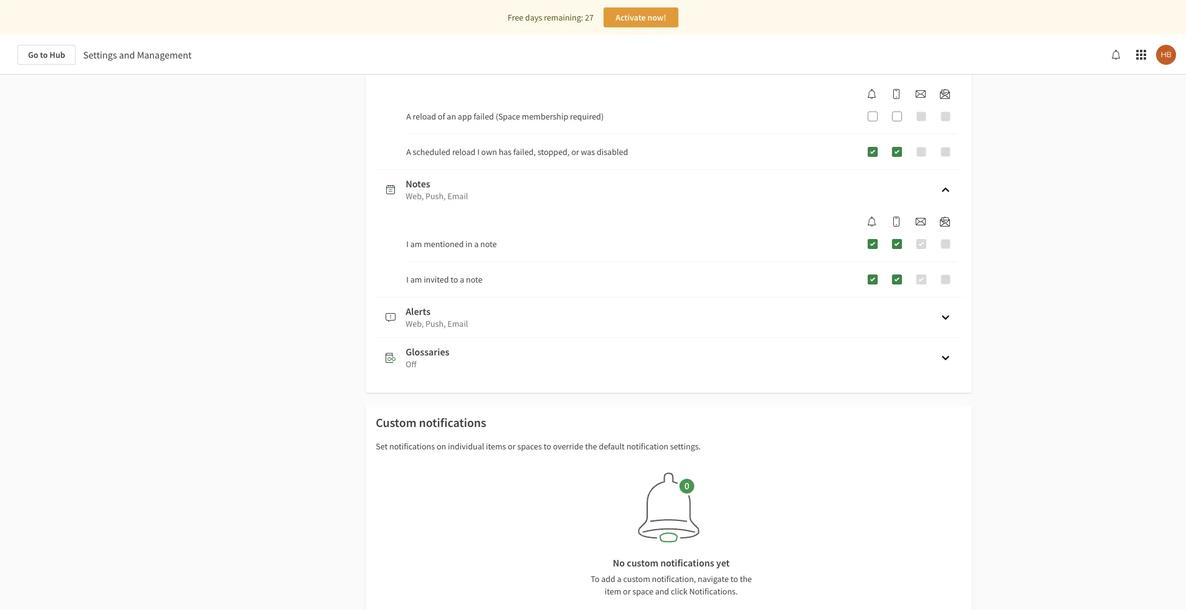 Task type: vqa. For each thing, say whether or not it's contained in the screenshot.
Your
no



Task type: locate. For each thing, give the bounding box(es) containing it.
remaining:
[[544, 12, 583, 23]]

1 am from the top
[[411, 239, 422, 250]]

i am mentioned in a note
[[406, 239, 497, 250]]

an
[[447, 111, 456, 122]]

email up the i am mentioned in a note
[[448, 191, 468, 202]]

notifications bundled in a daily email digest image right notifications sent to your email image on the right of the page
[[940, 217, 950, 227]]

0 vertical spatial a
[[474, 239, 479, 250]]

a for in
[[474, 239, 479, 250]]

2 notifications when using qlik sense in a browser element from the top
[[863, 217, 883, 227]]

0 vertical spatial push notifications in qlik sense mobile image
[[892, 89, 902, 99]]

notifications bundled in a daily email digest element right notifications sent to your email icon
[[935, 89, 955, 99]]

1 vertical spatial a
[[460, 274, 464, 285]]

1 vertical spatial am
[[411, 274, 422, 285]]

disabled
[[597, 146, 628, 158]]

2 horizontal spatial a
[[617, 574, 622, 585]]

am
[[411, 239, 422, 250], [411, 274, 422, 285]]

notifications bundled in a daily email digest image
[[940, 89, 950, 99], [940, 217, 950, 227]]

reload left of
[[413, 111, 436, 122]]

note for i am mentioned in a note
[[481, 239, 497, 250]]

glossaries
[[406, 346, 450, 358]]

0 vertical spatial notifications
[[419, 415, 487, 431]]

activate
[[616, 12, 646, 23]]

navigate
[[698, 574, 729, 585]]

1 notifications sent to your email element from the top
[[911, 89, 931, 99]]

default
[[599, 441, 625, 452]]

has
[[499, 146, 512, 158]]

glossaries off
[[406, 346, 450, 370]]

go to hub link
[[17, 45, 76, 65]]

notifications sent to your email element right notifications when using qlik sense in a browser image on the top of page
[[911, 89, 931, 99]]

0 vertical spatial email
[[448, 191, 468, 202]]

web, inside alerts web, push, email
[[406, 318, 424, 330]]

to inside go to hub link
[[40, 49, 48, 60]]

2 notifications sent to your email element from the top
[[911, 217, 931, 227]]

0 vertical spatial and
[[119, 49, 135, 61]]

to inside no custom notifications yet to add a custom notification, navigate to the item or space and click notifications.
[[731, 574, 738, 585]]

1 notifications bundled in a daily email digest element from the top
[[935, 89, 955, 99]]

2 vertical spatial or
[[623, 586, 631, 598]]

to right navigate
[[731, 574, 738, 585]]

notifications bundled in a daily email digest image for a reload of an app failed (space membership required)
[[940, 89, 950, 99]]

a reload of an app failed (space membership required)
[[406, 111, 604, 122]]

notifications down custom
[[390, 441, 435, 452]]

web, down notes
[[406, 191, 424, 202]]

i left the invited
[[406, 274, 409, 285]]

notifications when using qlik sense in a browser element left notifications sent to your email image on the right of the page
[[863, 217, 883, 227]]

push, inside alerts web, push, email
[[426, 318, 446, 330]]

a
[[474, 239, 479, 250], [460, 274, 464, 285], [617, 574, 622, 585]]

or right the 'items'
[[508, 441, 516, 452]]

2 am from the top
[[411, 274, 422, 285]]

2 notifications bundled in a daily email digest image from the top
[[940, 217, 950, 227]]

notifications when using qlik sense in a browser element
[[863, 89, 883, 99], [863, 217, 883, 227]]

custom right no
[[627, 557, 659, 570]]

2 horizontal spatial or
[[623, 586, 631, 598]]

1 vertical spatial notifications bundled in a daily email digest element
[[935, 217, 955, 227]]

2 email from the top
[[448, 318, 468, 330]]

go
[[28, 49, 38, 60]]

a inside no custom notifications yet to add a custom notification, navigate to the item or space and click notifications.
[[617, 574, 622, 585]]

push notifications in qlik sense mobile image for a reload of an app failed (space membership required)
[[892, 89, 902, 99]]

set notifications on individual items or spaces to override the default notification settings.
[[376, 441, 701, 452]]

1 push notifications in qlik sense mobile image from the top
[[892, 89, 902, 99]]

0 horizontal spatial or
[[508, 441, 516, 452]]

a
[[406, 111, 411, 122], [406, 146, 411, 158]]

1 vertical spatial note
[[466, 274, 483, 285]]

or
[[572, 146, 579, 158], [508, 441, 516, 452], [623, 586, 631, 598]]

the
[[585, 441, 597, 452], [740, 574, 752, 585]]

1 horizontal spatial reload
[[452, 146, 476, 158]]

0 vertical spatial notifications bundled in a daily email digest image
[[940, 89, 950, 99]]

2 web, from the top
[[406, 318, 424, 330]]

web,
[[406, 191, 424, 202], [406, 318, 424, 330]]

1 horizontal spatial a
[[474, 239, 479, 250]]

settings.
[[670, 441, 701, 452]]

2 vertical spatial notifications
[[661, 557, 715, 570]]

custom
[[627, 557, 659, 570], [624, 574, 651, 585]]

now!
[[648, 12, 667, 23]]

to
[[591, 574, 600, 585]]

0 horizontal spatial reload
[[413, 111, 436, 122]]

1 vertical spatial push notifications in qlik sense mobile element
[[887, 217, 907, 227]]

a left scheduled
[[406, 146, 411, 158]]

custom up space
[[624, 574, 651, 585]]

push, inside notes web, push, email
[[426, 191, 446, 202]]

set
[[376, 441, 388, 452]]

web, for alerts
[[406, 318, 424, 330]]

2 push notifications in qlik sense mobile element from the top
[[887, 217, 907, 227]]

0 vertical spatial push notifications in qlik sense mobile element
[[887, 89, 907, 99]]

notifications up notification,
[[661, 557, 715, 570]]

web, for notes
[[406, 191, 424, 202]]

2 push notifications in qlik sense mobile image from the top
[[892, 217, 902, 227]]

notifications bundled in a daily email digest image for i am mentioned in a note
[[940, 217, 950, 227]]

notifications bundled in a daily email digest image right notifications sent to your email icon
[[940, 89, 950, 99]]

1 vertical spatial notifications sent to your email element
[[911, 217, 931, 227]]

notifications up "on" at the left
[[419, 415, 487, 431]]

the inside no custom notifications yet to add a custom notification, navigate to the item or space and click notifications.
[[740, 574, 752, 585]]

0 vertical spatial reload
[[413, 111, 436, 122]]

notifications bundled in a daily email digest element
[[935, 89, 955, 99], [935, 217, 955, 227]]

to right spaces
[[544, 441, 551, 452]]

reload left own
[[452, 146, 476, 158]]

notifications sent to your email element
[[911, 89, 931, 99], [911, 217, 931, 227]]

0 vertical spatial note
[[481, 239, 497, 250]]

own
[[482, 146, 497, 158]]

notifications bundled in a daily email digest element right notifications sent to your email image on the right of the page
[[935, 217, 955, 227]]

web, down alerts
[[406, 318, 424, 330]]

2 a from the top
[[406, 146, 411, 158]]

to
[[40, 49, 48, 60], [451, 274, 458, 285], [544, 441, 551, 452], [731, 574, 738, 585]]

yet
[[717, 557, 730, 570]]

days
[[525, 12, 542, 23]]

push,
[[426, 191, 446, 202], [426, 318, 446, 330]]

scheduled
[[413, 146, 451, 158]]

push notifications in qlik sense mobile element right notifications when using qlik sense in a browser icon
[[887, 217, 907, 227]]

note
[[481, 239, 497, 250], [466, 274, 483, 285]]

1 vertical spatial reload
[[452, 146, 476, 158]]

or left was
[[572, 146, 579, 158]]

1 horizontal spatial and
[[655, 586, 669, 598]]

0 horizontal spatial a
[[460, 274, 464, 285]]

app
[[458, 111, 472, 122]]

1 web, from the top
[[406, 191, 424, 202]]

1 notifications bundled in a daily email digest image from the top
[[940, 89, 950, 99]]

0 vertical spatial the
[[585, 441, 597, 452]]

notifications when using qlik sense in a browser element left notifications sent to your email icon
[[863, 89, 883, 99]]

and right settings
[[119, 49, 135, 61]]

a right the invited
[[460, 274, 464, 285]]

0 vertical spatial or
[[572, 146, 579, 158]]

web, inside notes web, push, email
[[406, 191, 424, 202]]

1 a from the top
[[406, 111, 411, 122]]

i left mentioned
[[406, 239, 409, 250]]

and
[[119, 49, 135, 61], [655, 586, 669, 598]]

2 vertical spatial i
[[406, 274, 409, 285]]

the left default
[[585, 441, 597, 452]]

a left of
[[406, 111, 411, 122]]

1 notifications when using qlik sense in a browser element from the top
[[863, 89, 883, 99]]

push, for alerts
[[426, 318, 446, 330]]

2 notifications bundled in a daily email digest element from the top
[[935, 217, 955, 227]]

notes
[[406, 178, 430, 190]]

i left own
[[477, 146, 480, 158]]

push notifications in qlik sense mobile image
[[892, 89, 902, 99], [892, 217, 902, 227]]

1 horizontal spatial the
[[740, 574, 752, 585]]

note down in
[[466, 274, 483, 285]]

to right the invited
[[451, 274, 458, 285]]

push notifications in qlik sense mobile image right notifications when using qlik sense in a browser icon
[[892, 217, 902, 227]]

push, down alerts
[[426, 318, 446, 330]]

2 push, from the top
[[426, 318, 446, 330]]

and left click
[[655, 586, 669, 598]]

am left the invited
[[411, 274, 422, 285]]

to right go
[[40, 49, 48, 60]]

1 vertical spatial email
[[448, 318, 468, 330]]

invited
[[424, 274, 449, 285]]

note for i am invited to a note
[[466, 274, 483, 285]]

(space
[[496, 111, 520, 122]]

1 email from the top
[[448, 191, 468, 202]]

push notifications in qlik sense mobile image right notifications when using qlik sense in a browser image on the top of page
[[892, 89, 902, 99]]

a right in
[[474, 239, 479, 250]]

1 vertical spatial a
[[406, 146, 411, 158]]

0 vertical spatial a
[[406, 111, 411, 122]]

0 vertical spatial am
[[411, 239, 422, 250]]

go to hub
[[28, 49, 65, 60]]

email inside notes web, push, email
[[448, 191, 468, 202]]

1 vertical spatial and
[[655, 586, 669, 598]]

1 push, from the top
[[426, 191, 446, 202]]

1 vertical spatial notifications bundled in a daily email digest image
[[940, 217, 950, 227]]

notifications sent to your email element for a reload of an app failed (space membership required)
[[911, 89, 931, 99]]

space
[[633, 586, 654, 598]]

notifications
[[419, 415, 487, 431], [390, 441, 435, 452], [661, 557, 715, 570]]

notifications sent to your email element right notifications when using qlik sense in a browser icon
[[911, 217, 931, 227]]

notifications when using qlik sense in a browser image
[[868, 217, 878, 227]]

0 vertical spatial i
[[477, 146, 480, 158]]

item
[[605, 586, 622, 598]]

the right navigate
[[740, 574, 752, 585]]

or right the item
[[623, 586, 631, 598]]

0 vertical spatial notifications when using qlik sense in a browser element
[[863, 89, 883, 99]]

1 push notifications in qlik sense mobile element from the top
[[887, 89, 907, 99]]

email up the glossaries
[[448, 318, 468, 330]]

1 vertical spatial notifications
[[390, 441, 435, 452]]

am for invited
[[411, 274, 422, 285]]

0 vertical spatial push,
[[426, 191, 446, 202]]

1 vertical spatial push,
[[426, 318, 446, 330]]

0 vertical spatial notifications sent to your email element
[[911, 89, 931, 99]]

i
[[477, 146, 480, 158], [406, 239, 409, 250], [406, 274, 409, 285]]

push notifications in qlik sense mobile element right notifications when using qlik sense in a browser image on the top of page
[[887, 89, 907, 99]]

a right add
[[617, 574, 622, 585]]

note right in
[[481, 239, 497, 250]]

and inside no custom notifications yet to add a custom notification, navigate to the item or space and click notifications.
[[655, 586, 669, 598]]

0 vertical spatial notifications bundled in a daily email digest element
[[935, 89, 955, 99]]

notifications for custom
[[419, 415, 487, 431]]

or inside no custom notifications yet to add a custom notification, navigate to the item or space and click notifications.
[[623, 586, 631, 598]]

activate now! link
[[604, 7, 679, 27]]

push, down notes
[[426, 191, 446, 202]]

1 vertical spatial custom
[[624, 574, 651, 585]]

mentioned
[[424, 239, 464, 250]]

email inside alerts web, push, email
[[448, 318, 468, 330]]

failed
[[474, 111, 494, 122]]

1 vertical spatial web,
[[406, 318, 424, 330]]

1 vertical spatial the
[[740, 574, 752, 585]]

alerts
[[406, 305, 431, 318]]

push notifications in qlik sense mobile element
[[887, 89, 907, 99], [887, 217, 907, 227]]

1 vertical spatial push notifications in qlik sense mobile image
[[892, 217, 902, 227]]

email
[[448, 191, 468, 202], [448, 318, 468, 330]]

1 vertical spatial i
[[406, 239, 409, 250]]

on
[[437, 441, 446, 452]]

am left mentioned
[[411, 239, 422, 250]]

0 vertical spatial web,
[[406, 191, 424, 202]]

reload
[[413, 111, 436, 122], [452, 146, 476, 158]]

1 vertical spatial notifications when using qlik sense in a browser element
[[863, 217, 883, 227]]

2 vertical spatial a
[[617, 574, 622, 585]]



Task type: describe. For each thing, give the bounding box(es) containing it.
notifications.
[[690, 586, 738, 598]]

in
[[466, 239, 473, 250]]

activate now!
[[616, 12, 667, 23]]

of
[[438, 111, 445, 122]]

custom notifications
[[376, 415, 487, 431]]

custom
[[376, 415, 417, 431]]

1 vertical spatial or
[[508, 441, 516, 452]]

email for notes
[[448, 191, 468, 202]]

notifications sent to your email image
[[916, 217, 926, 227]]

off
[[406, 359, 417, 370]]

i for i am mentioned in a note
[[406, 239, 409, 250]]

a for to
[[460, 274, 464, 285]]

email for alerts
[[448, 318, 468, 330]]

stopped,
[[538, 146, 570, 158]]

notifications inside no custom notifications yet to add a custom notification, navigate to the item or space and click notifications.
[[661, 557, 715, 570]]

notifications bundled in a daily email digest element for a reload of an app failed (space membership required)
[[935, 89, 955, 99]]

custom notifications main content
[[0, 0, 1187, 611]]

a for a scheduled reload i own has failed, stopped, or was disabled
[[406, 146, 411, 158]]

notification
[[627, 441, 669, 452]]

failed,
[[514, 146, 536, 158]]

no
[[613, 557, 625, 570]]

notification,
[[652, 574, 696, 585]]

a for a reload of an app failed (space membership required)
[[406, 111, 411, 122]]

notifications when using qlik sense in a browser element for a reload of an app failed (space membership required)
[[863, 89, 883, 99]]

required)
[[570, 111, 604, 122]]

free days remaining: 27
[[508, 12, 594, 23]]

1 horizontal spatial or
[[572, 146, 579, 158]]

notifications when using qlik sense in a browser image
[[868, 89, 878, 99]]

individual
[[448, 441, 484, 452]]

alerts web, push, email
[[406, 305, 468, 330]]

i am invited to a note
[[406, 274, 483, 285]]

notifications when using qlik sense in a browser element for i am mentioned in a note
[[863, 217, 883, 227]]

items
[[486, 441, 506, 452]]

click
[[671, 586, 688, 598]]

no custom notifications yet to add a custom notification, navigate to the item or space and click notifications.
[[591, 557, 752, 598]]

notifications sent to your email image
[[916, 89, 926, 99]]

spaces
[[518, 441, 542, 452]]

notes web, push, email
[[406, 178, 468, 202]]

add
[[602, 574, 616, 585]]

27
[[585, 12, 594, 23]]

notifications sent to your email element for i am mentioned in a note
[[911, 217, 931, 227]]

push notifications in qlik sense mobile element for a reload of an app failed (space membership required)
[[887, 89, 907, 99]]

0 horizontal spatial and
[[119, 49, 135, 61]]

i for i am invited to a note
[[406, 274, 409, 285]]

0 horizontal spatial the
[[585, 441, 597, 452]]

settings
[[83, 49, 117, 61]]

free
[[508, 12, 524, 23]]

am for mentioned
[[411, 239, 422, 250]]

notifications for set
[[390, 441, 435, 452]]

membership
[[522, 111, 568, 122]]

hub
[[50, 49, 65, 60]]

0 vertical spatial custom
[[627, 557, 659, 570]]

push, for notes
[[426, 191, 446, 202]]

push notifications in qlik sense mobile image for i am mentioned in a note
[[892, 217, 902, 227]]

override
[[553, 441, 584, 452]]

settings and management
[[83, 49, 192, 61]]

notifications bundled in a daily email digest element for i am mentioned in a note
[[935, 217, 955, 227]]

a scheduled reload i own has failed, stopped, or was disabled
[[406, 146, 628, 158]]

howard brown image
[[1157, 45, 1177, 65]]

was
[[581, 146, 595, 158]]

push notifications in qlik sense mobile element for i am mentioned in a note
[[887, 217, 907, 227]]

management
[[137, 49, 192, 61]]



